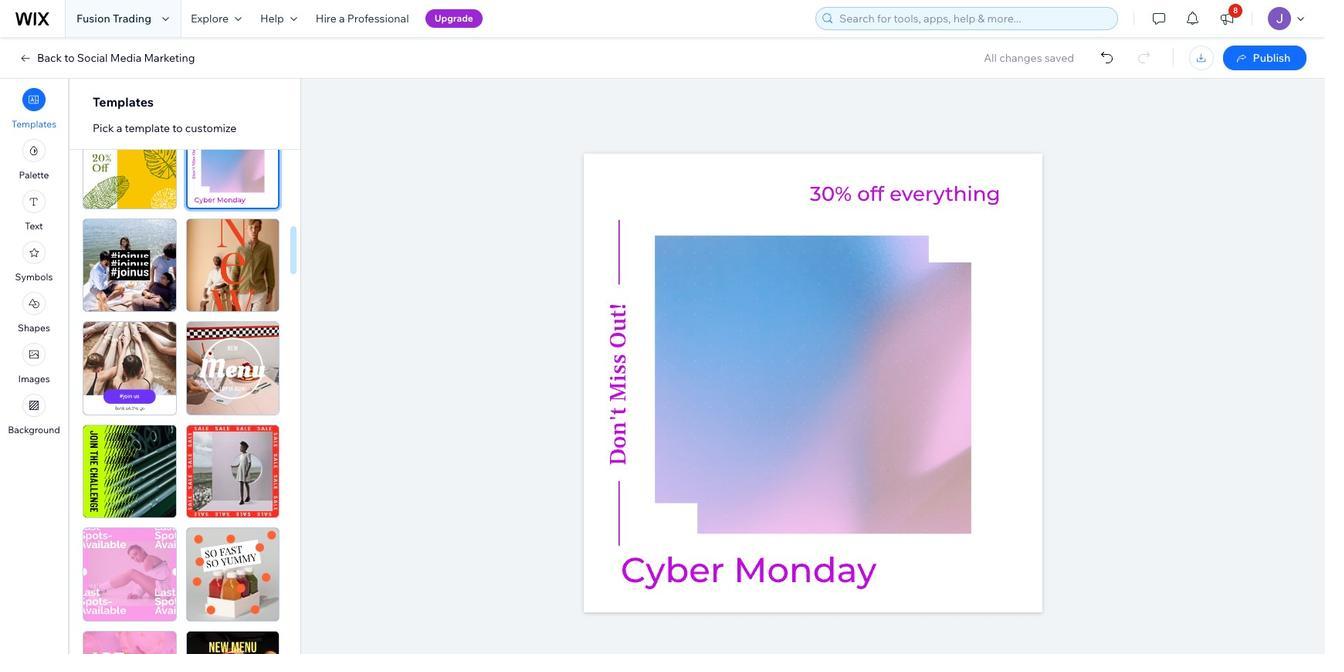 Task type: locate. For each thing, give the bounding box(es) containing it.
to right template
[[172, 121, 183, 135]]

hire
[[316, 12, 337, 25]]

0 vertical spatial a
[[339, 12, 345, 25]]

0 horizontal spatial a
[[116, 121, 122, 135]]

1 vertical spatial to
[[172, 121, 183, 135]]

1 horizontal spatial a
[[339, 12, 345, 25]]

templates
[[93, 94, 154, 110], [12, 118, 56, 130]]

0 horizontal spatial to
[[64, 51, 75, 65]]

templates up palette button
[[12, 118, 56, 130]]

pick a template to customize
[[93, 121, 237, 135]]

all
[[984, 51, 997, 65]]

pick
[[93, 121, 114, 135]]

customize
[[185, 121, 237, 135]]

a right pick
[[116, 121, 122, 135]]

1 vertical spatial a
[[116, 121, 122, 135]]

a right hire on the left of the page
[[339, 12, 345, 25]]

hire a professional
[[316, 12, 409, 25]]

changes
[[1000, 51, 1042, 65]]

0 vertical spatial templates
[[93, 94, 154, 110]]

palette
[[19, 169, 49, 181]]

to
[[64, 51, 75, 65], [172, 121, 183, 135]]

upgrade
[[435, 12, 473, 24]]

images
[[18, 373, 50, 385]]

0 horizontal spatial templates
[[12, 118, 56, 130]]

help
[[260, 12, 284, 25]]

back to social media marketing
[[37, 51, 195, 65]]

1 horizontal spatial to
[[172, 121, 183, 135]]

templates up pick
[[93, 94, 154, 110]]

a
[[339, 12, 345, 25], [116, 121, 122, 135]]

1 horizontal spatial templates
[[93, 94, 154, 110]]

1 vertical spatial templates
[[12, 118, 56, 130]]

shapes button
[[18, 292, 50, 334]]

menu
[[0, 83, 68, 440]]

a for template
[[116, 121, 122, 135]]

background button
[[8, 394, 60, 436]]

help button
[[251, 0, 307, 37]]

to right back at left
[[64, 51, 75, 65]]

0 vertical spatial to
[[64, 51, 75, 65]]



Task type: describe. For each thing, give the bounding box(es) containing it.
menu containing templates
[[0, 83, 68, 440]]

hire a professional link
[[307, 0, 418, 37]]

text button
[[22, 190, 46, 232]]

background
[[8, 424, 60, 436]]

a for professional
[[339, 12, 345, 25]]

Search for tools, apps, help & more... field
[[835, 8, 1113, 29]]

symbols button
[[15, 241, 53, 283]]

text
[[25, 220, 43, 232]]

publish
[[1253, 51, 1291, 65]]

saved
[[1045, 51, 1074, 65]]

8
[[1234, 5, 1238, 15]]

explore
[[191, 12, 229, 25]]

professional
[[347, 12, 409, 25]]

upgrade button
[[425, 9, 483, 28]]

publish button
[[1224, 46, 1307, 70]]

back to social media marketing button
[[19, 51, 195, 65]]

images button
[[18, 343, 50, 385]]

trading
[[113, 12, 151, 25]]

marketing
[[144, 51, 195, 65]]

all changes saved
[[984, 51, 1074, 65]]

template
[[125, 121, 170, 135]]

palette button
[[19, 139, 49, 181]]

social
[[77, 51, 108, 65]]

templates button
[[12, 88, 56, 130]]

symbols
[[15, 271, 53, 283]]

shapes
[[18, 322, 50, 334]]

fusion
[[76, 12, 110, 25]]

8 button
[[1210, 0, 1244, 37]]

templates inside menu
[[12, 118, 56, 130]]

back
[[37, 51, 62, 65]]

fusion trading
[[76, 12, 151, 25]]

media
[[110, 51, 142, 65]]



Task type: vqa. For each thing, say whether or not it's contained in the screenshot.
"See Full Report" button
no



